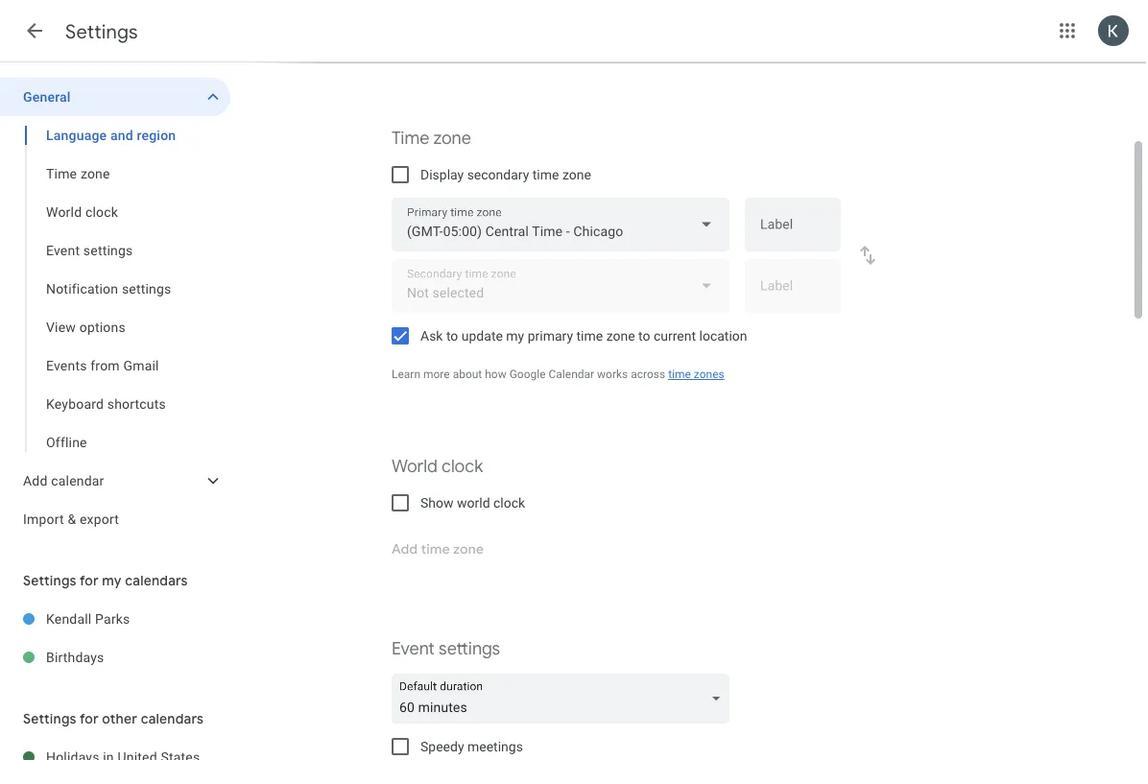 Task type: locate. For each thing, give the bounding box(es) containing it.
event settings inside "tree"
[[46, 242, 133, 258]]

time up the display
[[392, 127, 429, 149]]

zone right secondary
[[562, 167, 591, 182]]

1 vertical spatial settings
[[122, 281, 171, 297]]

0 vertical spatial world
[[46, 204, 82, 220]]

0 vertical spatial settings
[[65, 20, 138, 44]]

0 vertical spatial for
[[80, 572, 99, 589]]

tree
[[0, 78, 230, 538]]

group
[[0, 116, 230, 462]]

1 for from the top
[[80, 572, 99, 589]]

for
[[80, 572, 99, 589], [80, 710, 99, 727]]

0 vertical spatial event settings
[[46, 242, 133, 258]]

learn
[[392, 368, 420, 381]]

zone
[[433, 127, 471, 149], [81, 166, 110, 181], [562, 167, 591, 182], [606, 328, 635, 344]]

settings up general tree item
[[65, 20, 138, 44]]

world clock up show
[[392, 455, 483, 477]]

time zone
[[392, 127, 471, 149], [46, 166, 110, 181]]

1 vertical spatial time zone
[[46, 166, 110, 181]]

import
[[23, 511, 64, 527]]

time left zones
[[668, 368, 691, 381]]

clock up notification settings
[[85, 204, 118, 220]]

event settings
[[46, 242, 133, 258], [392, 638, 500, 659]]

time zone down language
[[46, 166, 110, 181]]

about
[[453, 368, 482, 381]]

time zone up the display
[[392, 127, 471, 149]]

clock up show world clock in the left of the page
[[442, 455, 483, 477]]

1 horizontal spatial world clock
[[392, 455, 483, 477]]

None field
[[392, 198, 730, 251], [392, 674, 737, 724], [392, 198, 730, 251], [392, 674, 737, 724]]

1 vertical spatial calendars
[[141, 710, 204, 727]]

0 vertical spatial calendars
[[125, 572, 188, 589]]

world
[[46, 204, 82, 220], [392, 455, 438, 477]]

calendars up kendall parks tree item
[[125, 572, 188, 589]]

group containing language and region
[[0, 116, 230, 462]]

1 vertical spatial event
[[392, 638, 435, 659]]

clock inside "tree"
[[85, 204, 118, 220]]

settings
[[83, 242, 133, 258], [122, 281, 171, 297], [439, 638, 500, 659]]

zone up works
[[606, 328, 635, 344]]

1 horizontal spatial time zone
[[392, 127, 471, 149]]

clock
[[85, 204, 118, 220], [442, 455, 483, 477], [493, 495, 525, 511]]

time
[[533, 167, 559, 182], [576, 328, 603, 344], [668, 368, 691, 381]]

0 vertical spatial world clock
[[46, 204, 118, 220]]

2 for from the top
[[80, 710, 99, 727]]

notification settings
[[46, 281, 171, 297]]

0 horizontal spatial event
[[46, 242, 80, 258]]

to
[[446, 328, 458, 344], [638, 328, 650, 344]]

to left current on the top right of the page
[[638, 328, 650, 344]]

event inside "tree"
[[46, 242, 80, 258]]

notification
[[46, 281, 118, 297]]

world inside "tree"
[[46, 204, 82, 220]]

export
[[80, 511, 119, 527]]

1 vertical spatial time
[[46, 166, 77, 181]]

0 vertical spatial clock
[[85, 204, 118, 220]]

1 horizontal spatial clock
[[442, 455, 483, 477]]

1 vertical spatial for
[[80, 710, 99, 727]]

time down language
[[46, 166, 77, 181]]

and
[[110, 127, 133, 143]]

1 horizontal spatial event
[[392, 638, 435, 659]]

0 horizontal spatial time
[[46, 166, 77, 181]]

settings down birthdays
[[23, 710, 77, 727]]

add
[[23, 473, 48, 489]]

2 horizontal spatial clock
[[493, 495, 525, 511]]

world clock up notification
[[46, 204, 118, 220]]

ask
[[420, 328, 443, 344]]

events
[[46, 358, 87, 373]]

current
[[654, 328, 696, 344]]

display
[[420, 167, 464, 182]]

update
[[462, 328, 503, 344]]

time right secondary
[[533, 167, 559, 182]]

gmail
[[123, 358, 159, 373]]

Label for primary time zone. text field
[[760, 218, 826, 245]]

settings for settings for other calendars
[[23, 710, 77, 727]]

my right update
[[506, 328, 524, 344]]

1 vertical spatial event settings
[[392, 638, 500, 659]]

1 horizontal spatial to
[[638, 328, 650, 344]]

secondary
[[467, 167, 529, 182]]

settings heading
[[65, 20, 138, 44]]

0 horizontal spatial time
[[533, 167, 559, 182]]

2 vertical spatial time
[[668, 368, 691, 381]]

primary
[[528, 328, 573, 344]]

for for other
[[80, 710, 99, 727]]

2 vertical spatial clock
[[493, 495, 525, 511]]

1 horizontal spatial world
[[392, 455, 438, 477]]

import & export
[[23, 511, 119, 527]]

0 horizontal spatial world
[[46, 204, 82, 220]]

1 horizontal spatial time
[[392, 127, 429, 149]]

settings for other calendars
[[23, 710, 204, 727]]

display secondary time zone
[[420, 167, 591, 182]]

0 horizontal spatial time zone
[[46, 166, 110, 181]]

1 vertical spatial my
[[102, 572, 122, 589]]

1 horizontal spatial time
[[576, 328, 603, 344]]

from
[[90, 358, 120, 373]]

for left other
[[80, 710, 99, 727]]

time right 'primary'
[[576, 328, 603, 344]]

0 vertical spatial settings
[[83, 242, 133, 258]]

0 horizontal spatial clock
[[85, 204, 118, 220]]

calendars for settings for my calendars
[[125, 572, 188, 589]]

event
[[46, 242, 80, 258], [392, 638, 435, 659]]

keyboard
[[46, 396, 104, 412]]

add calendar
[[23, 473, 104, 489]]

for for my
[[80, 572, 99, 589]]

go back image
[[23, 19, 46, 42]]

for up "kendall parks"
[[80, 572, 99, 589]]

ask to update my primary time zone to current location
[[420, 328, 747, 344]]

2 vertical spatial settings
[[23, 710, 77, 727]]

1 vertical spatial settings
[[23, 572, 77, 589]]

view options
[[46, 319, 126, 335]]

calendar
[[549, 368, 594, 381]]

my
[[506, 328, 524, 344], [102, 572, 122, 589]]

0 horizontal spatial to
[[446, 328, 458, 344]]

kendall parks
[[46, 611, 130, 627]]

settings up kendall
[[23, 572, 77, 589]]

world clock
[[46, 204, 118, 220], [392, 455, 483, 477]]

calendars right other
[[141, 710, 204, 727]]

settings for my calendars
[[23, 572, 188, 589]]

clock right world
[[493, 495, 525, 511]]

zone down language and region
[[81, 166, 110, 181]]

1 horizontal spatial event settings
[[392, 638, 500, 659]]

calendars
[[125, 572, 188, 589], [141, 710, 204, 727]]

0 horizontal spatial event settings
[[46, 242, 133, 258]]

1 vertical spatial time
[[576, 328, 603, 344]]

language
[[46, 127, 107, 143]]

world down language
[[46, 204, 82, 220]]

0 vertical spatial my
[[506, 328, 524, 344]]

calendars for settings for other calendars
[[141, 710, 204, 727]]

settings
[[65, 20, 138, 44], [23, 572, 77, 589], [23, 710, 77, 727]]

calendar
[[51, 473, 104, 489]]

show world clock
[[420, 495, 525, 511]]

events from gmail
[[46, 358, 159, 373]]

my up "parks" at the bottom
[[102, 572, 122, 589]]

0 horizontal spatial world clock
[[46, 204, 118, 220]]

world up show
[[392, 455, 438, 477]]

0 vertical spatial event
[[46, 242, 80, 258]]

tree containing general
[[0, 78, 230, 538]]

to right the ask
[[446, 328, 458, 344]]

1 vertical spatial world
[[392, 455, 438, 477]]

1 vertical spatial clock
[[442, 455, 483, 477]]

time
[[392, 127, 429, 149], [46, 166, 77, 181]]



Task type: describe. For each thing, give the bounding box(es) containing it.
settings for settings
[[65, 20, 138, 44]]

works
[[597, 368, 628, 381]]

2 horizontal spatial time
[[668, 368, 691, 381]]

how
[[485, 368, 507, 381]]

1 horizontal spatial my
[[506, 328, 524, 344]]

speedy meetings
[[420, 739, 523, 754]]

world clock inside "tree"
[[46, 204, 118, 220]]

0 horizontal spatial my
[[102, 572, 122, 589]]

2 to from the left
[[638, 328, 650, 344]]

learn more about how google calendar works across time zones
[[392, 368, 724, 381]]

birthdays tree item
[[0, 638, 230, 677]]

0 vertical spatial time
[[533, 167, 559, 182]]

offline
[[46, 434, 87, 450]]

zone inside "tree"
[[81, 166, 110, 181]]

Label for secondary time zone. text field
[[760, 280, 826, 306]]

speedy
[[420, 739, 464, 754]]

google
[[509, 368, 546, 381]]

time zones link
[[668, 368, 724, 381]]

view
[[46, 319, 76, 335]]

holidays in united states tree item
[[0, 738, 230, 760]]

parks
[[95, 611, 130, 627]]

options
[[79, 319, 126, 335]]

world
[[457, 495, 490, 511]]

region
[[137, 127, 176, 143]]

more
[[423, 368, 450, 381]]

general
[[23, 89, 71, 105]]

zone up the display
[[433, 127, 471, 149]]

1 vertical spatial world clock
[[392, 455, 483, 477]]

settings for settings for my calendars
[[23, 572, 77, 589]]

other
[[102, 710, 137, 727]]

settings for my calendars tree
[[0, 600, 230, 677]]

zones
[[694, 368, 724, 381]]

birthdays
[[46, 649, 104, 665]]

birthdays link
[[46, 638, 230, 677]]

time inside "tree"
[[46, 166, 77, 181]]

location
[[699, 328, 747, 344]]

2 vertical spatial settings
[[439, 638, 500, 659]]

1 to from the left
[[446, 328, 458, 344]]

0 vertical spatial time
[[392, 127, 429, 149]]

kendall
[[46, 611, 92, 627]]

language and region
[[46, 127, 176, 143]]

kendall parks tree item
[[0, 600, 230, 638]]

shortcuts
[[107, 396, 166, 412]]

meetings
[[467, 739, 523, 754]]

show
[[420, 495, 454, 511]]

0 vertical spatial time zone
[[392, 127, 471, 149]]

&
[[68, 511, 76, 527]]

keyboard shortcuts
[[46, 396, 166, 412]]

general tree item
[[0, 78, 230, 116]]

across
[[631, 368, 665, 381]]



Task type: vqa. For each thing, say whether or not it's contained in the screenshot.
SETTINGS FOR MY CALENDARS
yes



